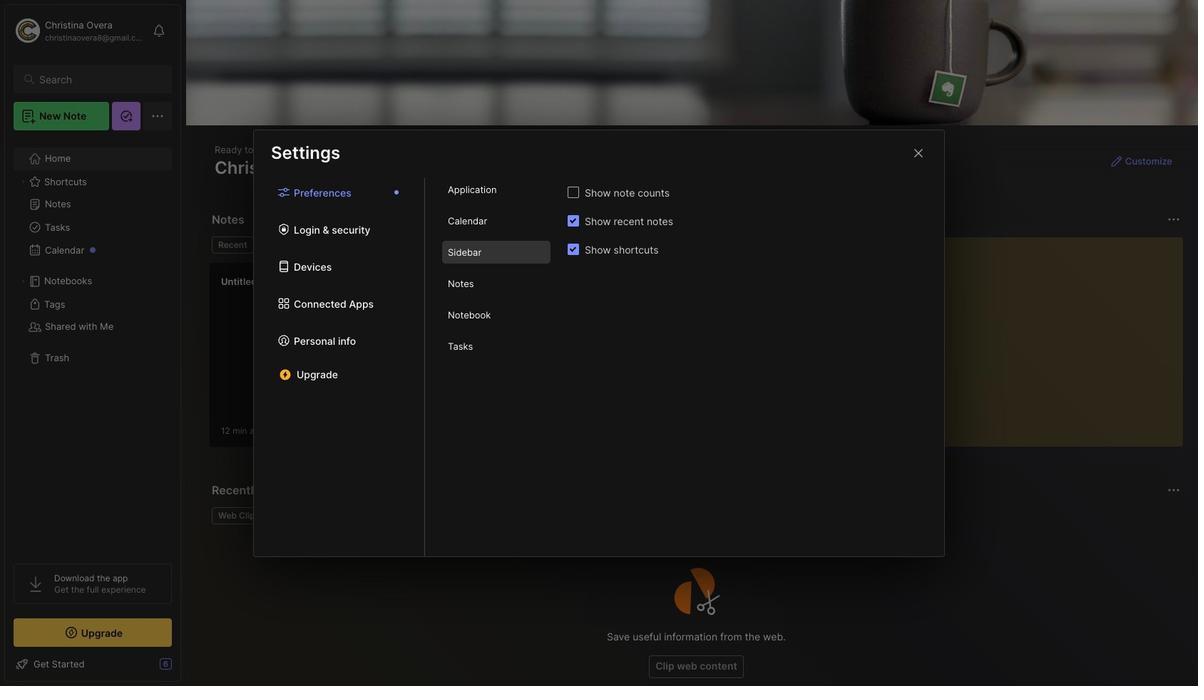 Task type: describe. For each thing, give the bounding box(es) containing it.
Start writing… text field
[[882, 237, 1182, 436]]

none search field inside "main" element
[[39, 71, 159, 88]]

close image
[[910, 144, 927, 162]]

tree inside "main" element
[[5, 139, 180, 551]]



Task type: vqa. For each thing, say whether or not it's contained in the screenshot.
tab
yes



Task type: locate. For each thing, give the bounding box(es) containing it.
tree
[[5, 139, 180, 551]]

Search text field
[[39, 73, 159, 86]]

main element
[[0, 0, 185, 687]]

expand notebooks image
[[19, 277, 27, 286]]

tab list
[[254, 178, 425, 557], [425, 178, 568, 557], [212, 237, 848, 254]]

None checkbox
[[568, 187, 579, 198]]

None checkbox
[[568, 215, 579, 227], [568, 244, 579, 255], [568, 215, 579, 227], [568, 244, 579, 255]]

row group
[[209, 262, 722, 456]]

None search field
[[39, 71, 159, 88]]

tab
[[442, 178, 551, 201], [442, 210, 551, 232], [212, 237, 254, 254], [259, 237, 317, 254], [442, 241, 551, 264], [442, 272, 551, 295], [442, 304, 551, 327], [442, 335, 551, 358], [212, 508, 266, 525]]



